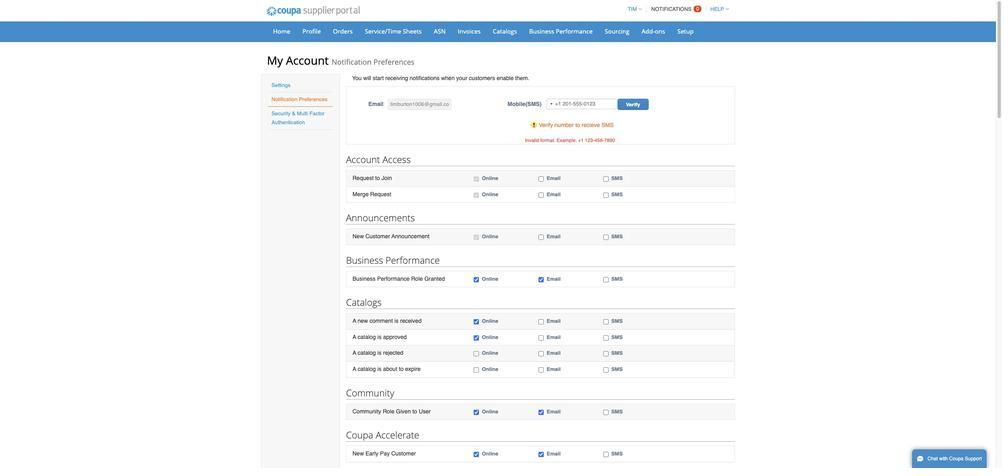 Task type: locate. For each thing, give the bounding box(es) containing it.
access
[[383, 153, 411, 166]]

7890
[[604, 138, 615, 143]]

2 a from the top
[[353, 334, 356, 341]]

2 catalog from the top
[[358, 350, 376, 357]]

expire
[[405, 366, 421, 373]]

notification up you
[[332, 57, 372, 67]]

Telephone country code field
[[547, 99, 555, 109]]

0 vertical spatial performance
[[556, 27, 593, 35]]

0 vertical spatial catalog
[[358, 334, 376, 341]]

sms for a new comment is received
[[612, 319, 623, 325]]

merge request
[[353, 191, 391, 198]]

notifications
[[410, 75, 440, 81]]

to left the "join"
[[375, 175, 380, 182]]

sms for a catalog is about to expire
[[612, 367, 623, 373]]

notification inside my account notification preferences
[[332, 57, 372, 67]]

0 horizontal spatial customer
[[366, 234, 390, 240]]

1 horizontal spatial business performance
[[529, 27, 593, 35]]

a down a catalog is rejected
[[353, 366, 356, 373]]

profile
[[303, 27, 321, 35]]

preferences up receiving
[[374, 57, 415, 67]]

notification
[[332, 57, 372, 67], [272, 96, 298, 103]]

when
[[441, 75, 455, 81]]

a catalog is about to expire
[[353, 366, 421, 373]]

comment
[[370, 318, 393, 325]]

email for a catalog is rejected
[[547, 351, 561, 357]]

1 vertical spatial new
[[353, 451, 364, 458]]

account down profile link
[[286, 53, 329, 68]]

settings
[[272, 82, 291, 88]]

community up coupa accelerate
[[353, 409, 381, 415]]

0 vertical spatial catalogs
[[493, 27, 517, 35]]

6 online from the top
[[482, 335, 498, 341]]

catalog down a catalog is approved
[[358, 350, 376, 357]]

mobile(sms)
[[508, 101, 542, 107]]

coupa inside 'button'
[[950, 457, 964, 462]]

rejected
[[383, 350, 403, 357]]

0 vertical spatial notification
[[332, 57, 372, 67]]

role left granted
[[411, 276, 423, 282]]

role left given
[[383, 409, 395, 415]]

1 horizontal spatial catalogs
[[493, 27, 517, 35]]

2 vertical spatial catalog
[[358, 366, 376, 373]]

them.
[[515, 75, 530, 81]]

new
[[353, 234, 364, 240], [353, 451, 364, 458]]

support
[[965, 457, 982, 462]]

approved
[[383, 334, 407, 341]]

is left rejected
[[378, 350, 382, 357]]

1 horizontal spatial verify
[[626, 102, 640, 108]]

0 vertical spatial new
[[353, 234, 364, 240]]

a catalog is approved
[[353, 334, 407, 341]]

verify for verify
[[626, 102, 640, 108]]

0 vertical spatial preferences
[[374, 57, 415, 67]]

1 online from the top
[[482, 176, 498, 182]]

catalogs up new
[[346, 296, 382, 309]]

a up a catalog is rejected
[[353, 334, 356, 341]]

sms for merge request
[[612, 192, 623, 198]]

0 vertical spatial request
[[353, 175, 374, 182]]

10 online from the top
[[482, 452, 498, 458]]

customer right pay
[[391, 451, 416, 458]]

request
[[353, 175, 374, 182], [370, 191, 391, 198]]

navigation
[[624, 1, 729, 17]]

given
[[396, 409, 411, 415]]

coupa supplier portal image
[[261, 1, 365, 21]]

new left the early
[[353, 451, 364, 458]]

is for about
[[378, 366, 382, 373]]

a for a catalog is about to expire
[[353, 366, 356, 373]]

online for community role given to user
[[482, 409, 498, 415]]

to
[[576, 122, 580, 128], [375, 175, 380, 182], [399, 366, 404, 373], [413, 409, 417, 415]]

verify inside verify button
[[626, 102, 640, 108]]

1 horizontal spatial preferences
[[374, 57, 415, 67]]

1 a from the top
[[353, 318, 356, 325]]

email for a catalog is about to expire
[[547, 367, 561, 373]]

business
[[529, 27, 554, 35], [346, 254, 383, 267], [353, 276, 376, 282]]

invalid
[[525, 138, 539, 143]]

is left about
[[378, 366, 382, 373]]

online for new customer announcement
[[482, 234, 498, 240]]

0 horizontal spatial coupa
[[346, 429, 373, 442]]

1 vertical spatial role
[[383, 409, 395, 415]]

receiving
[[385, 75, 408, 81]]

account access
[[346, 153, 411, 166]]

0 horizontal spatial role
[[383, 409, 395, 415]]

coupa right with
[[950, 457, 964, 462]]

sheets
[[403, 27, 422, 35]]

is left the "approved"
[[378, 334, 382, 341]]

is for rejected
[[378, 350, 382, 357]]

account
[[286, 53, 329, 68], [346, 153, 380, 166]]

navigation containing notifications 0
[[624, 1, 729, 17]]

setup link
[[672, 25, 699, 37]]

9 online from the top
[[482, 409, 498, 415]]

customer down announcements on the top of the page
[[366, 234, 390, 240]]

request down the "join"
[[370, 191, 391, 198]]

sms for request to join
[[612, 176, 623, 182]]

my account notification preferences
[[267, 53, 415, 68]]

email
[[369, 101, 384, 107], [547, 176, 561, 182], [547, 192, 561, 198], [547, 234, 561, 240], [547, 276, 561, 282], [547, 319, 561, 325], [547, 335, 561, 341], [547, 351, 561, 357], [547, 367, 561, 373], [547, 409, 561, 415], [547, 452, 561, 458]]

community for community role given to user
[[353, 409, 381, 415]]

0 horizontal spatial verify
[[539, 122, 553, 128]]

2 vertical spatial business
[[353, 276, 376, 282]]

business performance
[[529, 27, 593, 35], [346, 254, 440, 267]]

number
[[555, 122, 574, 128]]

preferences up factor
[[299, 96, 328, 103]]

request up 'merge'
[[353, 175, 374, 182]]

coupa up the early
[[346, 429, 373, 442]]

0 vertical spatial community
[[346, 387, 394, 400]]

a new comment is received
[[353, 318, 422, 325]]

a left new
[[353, 318, 356, 325]]

customer
[[366, 234, 390, 240], [391, 451, 416, 458]]

email for new customer announcement
[[547, 234, 561, 240]]

1 horizontal spatial coupa
[[950, 457, 964, 462]]

settings link
[[272, 82, 291, 88]]

catalog down a catalog is rejected
[[358, 366, 376, 373]]

a
[[353, 318, 356, 325], [353, 334, 356, 341], [353, 350, 356, 357], [353, 366, 356, 373]]

enable
[[497, 75, 514, 81]]

None checkbox
[[474, 235, 479, 240], [474, 278, 479, 283], [474, 320, 479, 325], [603, 320, 609, 325], [474, 336, 479, 341], [603, 336, 609, 341], [539, 410, 544, 416], [539, 453, 544, 458], [603, 453, 609, 458], [474, 235, 479, 240], [474, 278, 479, 283], [474, 320, 479, 325], [603, 320, 609, 325], [474, 336, 479, 341], [603, 336, 609, 341], [539, 410, 544, 416], [539, 453, 544, 458], [603, 453, 609, 458]]

0 vertical spatial coupa
[[346, 429, 373, 442]]

5 online from the top
[[482, 319, 498, 325]]

notification preferences link
[[272, 96, 328, 103]]

sms for business performance role granted
[[612, 276, 623, 282]]

notification preferences
[[272, 96, 328, 103]]

your
[[456, 75, 467, 81]]

4 online from the top
[[482, 276, 498, 282]]

setup
[[678, 27, 694, 35]]

orders
[[333, 27, 353, 35]]

0 vertical spatial account
[[286, 53, 329, 68]]

1 horizontal spatial account
[[346, 153, 380, 166]]

1 vertical spatial coupa
[[950, 457, 964, 462]]

1 vertical spatial business performance
[[346, 254, 440, 267]]

sms for a catalog is rejected
[[612, 351, 623, 357]]

account up request to join
[[346, 153, 380, 166]]

3 online from the top
[[482, 234, 498, 240]]

2 online from the top
[[482, 192, 498, 198]]

request to join
[[353, 175, 392, 182]]

email for request to join
[[547, 176, 561, 182]]

new for new early pay customer
[[353, 451, 364, 458]]

1 vertical spatial verify
[[539, 122, 553, 128]]

business inside business performance link
[[529, 27, 554, 35]]

0 vertical spatial customer
[[366, 234, 390, 240]]

1 vertical spatial customer
[[391, 451, 416, 458]]

sms for community role given to user
[[612, 409, 623, 415]]

customers
[[469, 75, 495, 81]]

0 horizontal spatial account
[[286, 53, 329, 68]]

catalog for a catalog is approved
[[358, 334, 376, 341]]

1 horizontal spatial role
[[411, 276, 423, 282]]

4 a from the top
[[353, 366, 356, 373]]

1 vertical spatial catalog
[[358, 350, 376, 357]]

new down announcements on the top of the page
[[353, 234, 364, 240]]

1 horizontal spatial notification
[[332, 57, 372, 67]]

tim link
[[624, 6, 642, 12]]

0 vertical spatial business
[[529, 27, 554, 35]]

asn
[[434, 27, 446, 35]]

sms for new early pay customer
[[612, 452, 623, 458]]

catalogs right "invoices" link
[[493, 27, 517, 35]]

None text field
[[388, 99, 452, 110]]

accelerate
[[376, 429, 419, 442]]

3 catalog from the top
[[358, 366, 376, 373]]

3 a from the top
[[353, 350, 356, 357]]

you will start receiving notifications when your customers enable them.
[[352, 75, 530, 81]]

0 horizontal spatial catalogs
[[346, 296, 382, 309]]

8 online from the top
[[482, 367, 498, 373]]

a down a catalog is approved
[[353, 350, 356, 357]]

0 horizontal spatial notification
[[272, 96, 298, 103]]

0 vertical spatial role
[[411, 276, 423, 282]]

is left received
[[395, 318, 399, 325]]

1 new from the top
[[353, 234, 364, 240]]

catalog
[[358, 334, 376, 341], [358, 350, 376, 357], [358, 366, 376, 373]]

7 online from the top
[[482, 351, 498, 357]]

security & multi factor authentication
[[272, 111, 325, 126]]

catalog for a catalog is rejected
[[358, 350, 376, 357]]

online for a catalog is rejected
[[482, 351, 498, 357]]

1 horizontal spatial customer
[[391, 451, 416, 458]]

1 catalog from the top
[[358, 334, 376, 341]]

community
[[346, 387, 394, 400], [353, 409, 381, 415]]

email for merge request
[[547, 192, 561, 198]]

1 vertical spatial performance
[[386, 254, 440, 267]]

community for community
[[346, 387, 394, 400]]

sms for new customer announcement
[[612, 234, 623, 240]]

catalog down new
[[358, 334, 376, 341]]

announcement
[[392, 234, 430, 240]]

is
[[395, 318, 399, 325], [378, 334, 382, 341], [378, 350, 382, 357], [378, 366, 382, 373]]

to right about
[[399, 366, 404, 373]]

email for a new comment is received
[[547, 319, 561, 325]]

None checkbox
[[474, 177, 479, 182], [539, 177, 544, 182], [603, 177, 609, 182], [474, 193, 479, 198], [539, 193, 544, 198], [603, 193, 609, 198], [539, 235, 544, 240], [603, 235, 609, 240], [539, 278, 544, 283], [603, 278, 609, 283], [539, 320, 544, 325], [539, 336, 544, 341], [474, 352, 479, 357], [539, 352, 544, 357], [603, 352, 609, 357], [474, 368, 479, 373], [539, 368, 544, 373], [603, 368, 609, 373], [474, 410, 479, 416], [603, 410, 609, 416], [474, 453, 479, 458], [474, 177, 479, 182], [539, 177, 544, 182], [603, 177, 609, 182], [474, 193, 479, 198], [539, 193, 544, 198], [603, 193, 609, 198], [539, 235, 544, 240], [603, 235, 609, 240], [539, 278, 544, 283], [603, 278, 609, 283], [539, 320, 544, 325], [539, 336, 544, 341], [474, 352, 479, 357], [539, 352, 544, 357], [603, 352, 609, 357], [474, 368, 479, 373], [539, 368, 544, 373], [603, 368, 609, 373], [474, 410, 479, 416], [603, 410, 609, 416], [474, 453, 479, 458]]

community up community role given to user
[[346, 387, 394, 400]]

catalogs
[[493, 27, 517, 35], [346, 296, 382, 309]]

notification down settings link on the top
[[272, 96, 298, 103]]

1 vertical spatial preferences
[[299, 96, 328, 103]]

preferences
[[374, 57, 415, 67], [299, 96, 328, 103]]

catalog for a catalog is about to expire
[[358, 366, 376, 373]]

0 horizontal spatial preferences
[[299, 96, 328, 103]]

example:
[[557, 138, 577, 143]]

format.
[[541, 138, 556, 143]]

0 vertical spatial verify
[[626, 102, 640, 108]]

1 vertical spatial community
[[353, 409, 381, 415]]

2 new from the top
[[353, 451, 364, 458]]



Task type: describe. For each thing, give the bounding box(es) containing it.
online for a catalog is about to expire
[[482, 367, 498, 373]]

granted
[[425, 276, 445, 282]]

2 vertical spatial performance
[[377, 276, 410, 282]]

chat
[[928, 457, 938, 462]]

service/time
[[365, 27, 401, 35]]

to left user
[[413, 409, 417, 415]]

sourcing link
[[600, 25, 635, 37]]

invoices link
[[453, 25, 486, 37]]

new customer announcement
[[353, 234, 430, 240]]

tim
[[628, 6, 637, 12]]

help link
[[707, 6, 729, 12]]

performance inside business performance link
[[556, 27, 593, 35]]

business performance role granted
[[353, 276, 445, 282]]

start
[[373, 75, 384, 81]]

with
[[940, 457, 948, 462]]

add-ons link
[[637, 25, 671, 37]]

verify button
[[618, 99, 649, 110]]

1 vertical spatial notification
[[272, 96, 298, 103]]

ons
[[655, 27, 665, 35]]

join
[[382, 175, 392, 182]]

email for business performance role granted
[[547, 276, 561, 282]]

chat with coupa support
[[928, 457, 982, 462]]

new early pay customer
[[353, 451, 416, 458]]

notifications
[[652, 6, 692, 12]]

a for a new comment is received
[[353, 318, 356, 325]]

telephone country code image
[[550, 103, 553, 105]]

notifications 0
[[652, 6, 699, 12]]

home
[[273, 27, 290, 35]]

early
[[366, 451, 379, 458]]

add-ons
[[642, 27, 665, 35]]

help
[[711, 6, 724, 12]]

orders link
[[328, 25, 358, 37]]

email for new early pay customer
[[547, 452, 561, 458]]

a for a catalog is approved
[[353, 334, 356, 341]]

0 horizontal spatial business performance
[[346, 254, 440, 267]]

&
[[292, 111, 296, 117]]

received
[[400, 318, 422, 325]]

1 vertical spatial request
[[370, 191, 391, 198]]

online for business performance role granted
[[482, 276, 498, 282]]

catalogs link
[[488, 25, 522, 37]]

456-
[[595, 138, 604, 143]]

verify number to recieve sms
[[539, 122, 614, 128]]

online for merge request
[[482, 192, 498, 198]]

you
[[352, 75, 362, 81]]

sourcing
[[605, 27, 630, 35]]

invoices
[[458, 27, 481, 35]]

+1 201-555-0123 text field
[[547, 99, 617, 109]]

will
[[363, 75, 371, 81]]

asn link
[[429, 25, 451, 37]]

recieve
[[582, 122, 600, 128]]

sms for a catalog is approved
[[612, 335, 623, 341]]

email for a catalog is approved
[[547, 335, 561, 341]]

to left recieve
[[576, 122, 580, 128]]

coupa accelerate
[[346, 429, 419, 442]]

my
[[267, 53, 283, 68]]

home link
[[268, 25, 296, 37]]

1 vertical spatial catalogs
[[346, 296, 382, 309]]

0
[[696, 6, 699, 12]]

profile link
[[297, 25, 326, 37]]

service/time sheets link
[[360, 25, 427, 37]]

a catalog is rejected
[[353, 350, 403, 357]]

1 vertical spatial account
[[346, 153, 380, 166]]

123-
[[585, 138, 595, 143]]

online for request to join
[[482, 176, 498, 182]]

0 vertical spatial business performance
[[529, 27, 593, 35]]

community role given to user
[[353, 409, 431, 415]]

online for new early pay customer
[[482, 452, 498, 458]]

service/time sheets
[[365, 27, 422, 35]]

invalid format. example: +1 123-456-7890
[[525, 138, 615, 143]]

business performance link
[[524, 25, 598, 37]]

email for community role given to user
[[547, 409, 561, 415]]

is for approved
[[378, 334, 382, 341]]

announcements
[[346, 212, 415, 225]]

multi
[[297, 111, 308, 117]]

security & multi factor authentication link
[[272, 111, 325, 126]]

+1
[[578, 138, 584, 143]]

about
[[383, 366, 397, 373]]

preferences inside my account notification preferences
[[374, 57, 415, 67]]

new
[[358, 318, 368, 325]]

a for a catalog is rejected
[[353, 350, 356, 357]]

online for a catalog is approved
[[482, 335, 498, 341]]

chat with coupa support button
[[912, 450, 987, 469]]

merge
[[353, 191, 369, 198]]

new for new customer announcement
[[353, 234, 364, 240]]

factor
[[310, 111, 325, 117]]

security
[[272, 111, 291, 117]]

authentication
[[272, 120, 305, 126]]

online for a new comment is received
[[482, 319, 498, 325]]

add-
[[642, 27, 655, 35]]

user
[[419, 409, 431, 415]]

verify for verify number to recieve sms
[[539, 122, 553, 128]]

pay
[[380, 451, 390, 458]]

1 vertical spatial business
[[346, 254, 383, 267]]



Task type: vqa. For each thing, say whether or not it's contained in the screenshot.
3rd Online from the top of the page
yes



